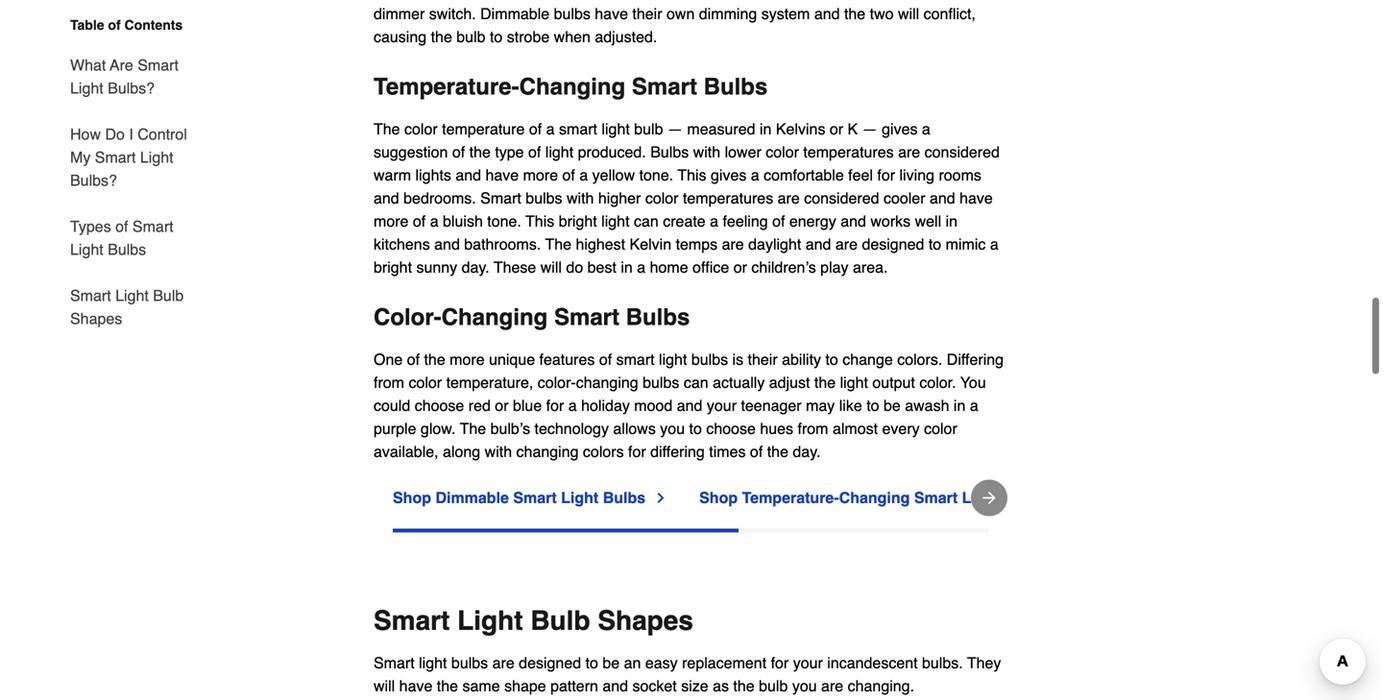 Task type: locate. For each thing, give the bounding box(es) containing it.
smart inside "the color temperature of a smart light bulb — measured in kelvins or k — gives a suggestion of the type of light produced. bulbs with lower color temperatures are considered warm lights and have more of a yellow tone. this gives a comfortable feel for living rooms and bedrooms. smart bulbs with higher color temperatures are considered cooler and have more of a bluish tone. this bright light can create a feeling of energy and works well in kitchens and bathrooms. the highest kelvin temps are daylight and are designed to mimic a bright sunny day. these will do best in a home office or children's play area."
[[481, 189, 522, 207]]

0 horizontal spatial with
[[485, 443, 512, 461]]

of right the type
[[529, 143, 541, 161]]

1 vertical spatial will
[[374, 678, 395, 695]]

bulbs down types
[[108, 241, 146, 259]]

choose
[[415, 397, 464, 415], [707, 420, 756, 438]]

1 horizontal spatial your
[[794, 655, 823, 672]]

1 vertical spatial bulb
[[759, 678, 788, 695]]

and left works
[[841, 212, 867, 230]]

smart inside how do i control my smart light bulbs?
[[95, 148, 136, 166]]

the right one
[[424, 351, 446, 369]]

and down energy
[[806, 236, 832, 253]]

socket
[[633, 678, 677, 695]]

the up may
[[815, 374, 836, 392]]

of right "times" on the bottom right of the page
[[751, 443, 763, 461]]

shop dimmable smart light bulbs
[[393, 489, 646, 507]]

designed down works
[[862, 236, 925, 253]]

0 vertical spatial considered
[[925, 143, 1000, 161]]

tone. right 'yellow'
[[640, 166, 674, 184]]

bulbs up same at the bottom left
[[452, 655, 488, 672]]

to up pattern
[[586, 655, 599, 672]]

light inside smart light bulbs are designed to be an easy replacement for your incandescent bulbs. they will have the same shape pattern and socket size as the bulb you are changing.
[[419, 655, 447, 672]]

a
[[546, 120, 555, 138], [923, 120, 931, 138], [580, 166, 588, 184], [751, 166, 760, 184], [430, 212, 439, 230], [710, 212, 719, 230], [991, 236, 999, 253], [637, 259, 646, 276], [569, 397, 577, 415], [970, 397, 979, 415]]

feel
[[849, 166, 874, 184]]

day. inside "the color temperature of a smart light bulb — measured in kelvins or k — gives a suggestion of the type of light produced. bulbs with lower color temperatures are considered warm lights and have more of a yellow tone. this gives a comfortable feel for living rooms and bedrooms. smart bulbs with higher color temperatures are considered cooler and have more of a bluish tone. this bright light can create a feeling of energy and works well in kitchens and bathrooms. the highest kelvin temps are daylight and are designed to mimic a bright sunny day. these will do best in a home office or children's play area."
[[462, 259, 490, 276]]

be inside smart light bulbs are designed to be an easy replacement for your incandescent bulbs. they will have the same shape pattern and socket size as the bulb you are changing.
[[603, 655, 620, 672]]

1 vertical spatial shapes
[[598, 606, 694, 637]]

changing up unique
[[442, 304, 548, 331]]

1 horizontal spatial gives
[[882, 120, 918, 138]]

1 vertical spatial from
[[798, 420, 829, 438]]

an
[[624, 655, 641, 672]]

0 horizontal spatial —
[[668, 120, 683, 138]]

0 horizontal spatial smart light bulb shapes
[[70, 287, 184, 328]]

have left same at the bottom left
[[399, 678, 433, 695]]

color.
[[920, 374, 957, 392]]

smart light bulb shapes inside table of contents element
[[70, 287, 184, 328]]

2 shop from the left
[[700, 489, 738, 507]]

1 vertical spatial considered
[[805, 189, 880, 207]]

designed inside smart light bulbs are designed to be an easy replacement for your incandescent bulbs. they will have the same shape pattern and socket size as the bulb you are changing.
[[519, 655, 582, 672]]

2 vertical spatial with
[[485, 443, 512, 461]]

1 horizontal spatial or
[[734, 259, 748, 276]]

day. down hues
[[793, 443, 821, 461]]

0 horizontal spatial you
[[661, 420, 685, 438]]

arrow right image
[[980, 489, 999, 508]]

or
[[830, 120, 844, 138], [734, 259, 748, 276], [495, 397, 509, 415]]

0 vertical spatial tone.
[[640, 166, 674, 184]]

changing up produced.
[[520, 74, 626, 100]]

glow.
[[421, 420, 456, 438]]

1 vertical spatial changing
[[442, 304, 548, 331]]

0 vertical spatial smart
[[559, 120, 598, 138]]

1 horizontal spatial bulb
[[531, 606, 591, 637]]

changing for color-
[[442, 304, 548, 331]]

0 horizontal spatial shapes
[[70, 310, 122, 328]]

0 vertical spatial temperatures
[[804, 143, 894, 161]]

1 vertical spatial smart
[[617, 351, 655, 369]]

1 vertical spatial your
[[794, 655, 823, 672]]

2 vertical spatial more
[[450, 351, 485, 369]]

are
[[899, 143, 921, 161], [778, 189, 800, 207], [722, 236, 745, 253], [836, 236, 858, 253], [493, 655, 515, 672], [822, 678, 844, 695]]

bulbs? down my
[[70, 172, 117, 189]]

and inside one of the more unique features of smart light bulbs is their ability to change colors. differing from color temperature, color-changing bulbs can actually adjust the light output color. you could choose red or blue for a holiday mood and your teenager may like to be awash in a purple glow. the bulb's technology allows you to choose hues from almost every color available, along with changing colors for differing times of the day.
[[677, 397, 703, 415]]

is
[[733, 351, 744, 369]]

tone. up "bathrooms."
[[488, 212, 522, 230]]

will
[[541, 259, 562, 276], [374, 678, 395, 695]]

0 horizontal spatial the
[[374, 120, 400, 138]]

0 vertical spatial be
[[884, 397, 901, 415]]

— right k
[[863, 120, 878, 138]]

0 vertical spatial bulb
[[153, 287, 184, 305]]

1 vertical spatial be
[[603, 655, 620, 672]]

temperature-changing smart bulbs
[[374, 74, 768, 100]]

to
[[929, 236, 942, 253], [826, 351, 839, 369], [867, 397, 880, 415], [690, 420, 702, 438], [586, 655, 599, 672]]

0 horizontal spatial or
[[495, 397, 509, 415]]

changing inside the shop temperature-changing smart light bulbs link
[[840, 489, 911, 507]]

1 horizontal spatial can
[[684, 374, 709, 392]]

for right feel
[[878, 166, 896, 184]]

0 horizontal spatial will
[[374, 678, 395, 695]]

0 vertical spatial choose
[[415, 397, 464, 415]]

0 vertical spatial have
[[486, 166, 519, 184]]

bulb inside "the color temperature of a smart light bulb — measured in kelvins or k — gives a suggestion of the type of light produced. bulbs with lower color temperatures are considered warm lights and have more of a yellow tone. this gives a comfortable feel for living rooms and bedrooms. smart bulbs with higher color temperatures are considered cooler and have more of a bluish tone. this bright light can create a feeling of energy and works well in kitchens and bathrooms. the highest kelvin temps are daylight and are designed to mimic a bright sunny day. these will do best in a home office or children's play area."
[[635, 120, 664, 138]]

have down rooms
[[960, 189, 994, 207]]

1 vertical spatial bright
[[374, 259, 412, 276]]

color down 'kelvins'
[[766, 143, 800, 161]]

1 horizontal spatial bright
[[559, 212, 598, 230]]

you inside one of the more unique features of smart light bulbs is their ability to change colors. differing from color temperature, color-changing bulbs can actually adjust the light output color. you could choose red or blue for a holiday mood and your teenager may like to be awash in a purple glow. the bulb's technology allows you to choose hues from almost every color available, along with changing colors for differing times of the day.
[[661, 420, 685, 438]]

of right features
[[600, 351, 612, 369]]

bright up highest on the top of the page
[[559, 212, 598, 230]]

0 horizontal spatial day.
[[462, 259, 490, 276]]

of down temperature at left top
[[452, 143, 465, 161]]

of right temperature at left top
[[529, 120, 542, 138]]

light inside how do i control my smart light bulbs?
[[140, 148, 174, 166]]

changing
[[520, 74, 626, 100], [442, 304, 548, 331], [840, 489, 911, 507]]

and down an on the bottom left of page
[[603, 678, 629, 695]]

2 vertical spatial the
[[460, 420, 486, 438]]

gives
[[882, 120, 918, 138], [711, 166, 747, 184]]

day. down "bathrooms."
[[462, 259, 490, 276]]

0 horizontal spatial more
[[374, 212, 409, 230]]

1 horizontal spatial smart
[[617, 351, 655, 369]]

0 vertical spatial you
[[661, 420, 685, 438]]

shapes
[[70, 310, 122, 328], [598, 606, 694, 637]]

and
[[456, 166, 482, 184], [374, 189, 400, 207], [930, 189, 956, 207], [841, 212, 867, 230], [435, 236, 460, 253], [806, 236, 832, 253], [677, 397, 703, 415], [603, 678, 629, 695]]

replacement
[[682, 655, 767, 672]]

changing for temperature-
[[520, 74, 626, 100]]

to down well
[[929, 236, 942, 253]]

a up technology
[[569, 397, 577, 415]]

your inside smart light bulbs are designed to be an easy replacement for your incandescent bulbs. they will have the same shape pattern and socket size as the bulb you are changing.
[[794, 655, 823, 672]]

of inside types of smart light bulbs
[[115, 218, 128, 235]]

your
[[707, 397, 737, 415], [794, 655, 823, 672]]

with left higher
[[567, 189, 594, 207]]

0 vertical spatial will
[[541, 259, 562, 276]]

—
[[668, 120, 683, 138], [863, 120, 878, 138]]

smart light bulb shapes
[[70, 287, 184, 328], [374, 606, 694, 637]]

light inside what are smart light bulbs?
[[70, 79, 104, 97]]

scrollbar
[[393, 529, 739, 533]]

1 horizontal spatial —
[[863, 120, 878, 138]]

2 vertical spatial have
[[399, 678, 433, 695]]

2 horizontal spatial have
[[960, 189, 994, 207]]

living
[[900, 166, 935, 184]]

create
[[663, 212, 706, 230]]

shop dimmable smart light bulbs link
[[393, 487, 669, 510]]

0 vertical spatial from
[[374, 374, 405, 392]]

1 shop from the left
[[393, 489, 432, 507]]

play
[[821, 259, 849, 276]]

cooler
[[884, 189, 926, 207]]

0 vertical spatial day.
[[462, 259, 490, 276]]

the
[[374, 120, 400, 138], [546, 236, 572, 253], [460, 420, 486, 438]]

0 horizontal spatial temperature-
[[374, 74, 520, 100]]

0 horizontal spatial tone.
[[488, 212, 522, 230]]

feeling
[[723, 212, 768, 230]]

1 horizontal spatial will
[[541, 259, 562, 276]]

times
[[710, 443, 746, 461]]

1 vertical spatial changing
[[517, 443, 579, 461]]

i
[[129, 125, 133, 143]]

1 vertical spatial gives
[[711, 166, 747, 184]]

0 horizontal spatial considered
[[805, 189, 880, 207]]

or right red
[[495, 397, 509, 415]]

be left an on the bottom left of page
[[603, 655, 620, 672]]

be down output
[[884, 397, 901, 415]]

shapes up an on the bottom left of page
[[598, 606, 694, 637]]

in inside one of the more unique features of smart light bulbs is their ability to change colors. differing from color temperature, color-changing bulbs can actually adjust the light output color. you could choose red or blue for a holiday mood and your teenager may like to be awash in a purple glow. the bulb's technology allows you to choose hues from almost every color available, along with changing colors for differing times of the day.
[[954, 397, 966, 415]]

have
[[486, 166, 519, 184], [960, 189, 994, 207], [399, 678, 433, 695]]

well
[[915, 212, 942, 230]]

0 horizontal spatial your
[[707, 397, 737, 415]]

more down the type
[[523, 166, 558, 184]]

more inside one of the more unique features of smart light bulbs is their ability to change colors. differing from color temperature, color-changing bulbs can actually adjust the light output color. you could choose red or blue for a holiday mood and your teenager may like to be awash in a purple glow. the bulb's technology allows you to choose hues from almost every color available, along with changing colors for differing times of the day.
[[450, 351, 485, 369]]

smart up produced.
[[559, 120, 598, 138]]

smart inside one of the more unique features of smart light bulbs is their ability to change colors. differing from color temperature, color-changing bulbs can actually adjust the light output color. you could choose red or blue for a holiday mood and your teenager may like to be awash in a purple glow. the bulb's technology allows you to choose hues from almost every color available, along with changing colors for differing times of the day.
[[617, 351, 655, 369]]

— left measured
[[668, 120, 683, 138]]

considered up rooms
[[925, 143, 1000, 161]]

what
[[70, 56, 106, 74]]

the right as
[[734, 678, 755, 695]]

1 horizontal spatial the
[[460, 420, 486, 438]]

and right lights
[[456, 166, 482, 184]]

1 horizontal spatial temperature-
[[742, 489, 840, 507]]

bulb down types of smart light bulbs link
[[153, 287, 184, 305]]

0 horizontal spatial bright
[[374, 259, 412, 276]]

shop for shop dimmable smart light bulbs
[[393, 489, 432, 507]]

considered down feel
[[805, 189, 880, 207]]

bedrooms.
[[404, 189, 476, 207]]

0 vertical spatial with
[[694, 143, 721, 161]]

temperature- down hues
[[742, 489, 840, 507]]

can
[[634, 212, 659, 230], [684, 374, 709, 392]]

you up differing
[[661, 420, 685, 438]]

1 horizontal spatial from
[[798, 420, 829, 438]]

shop temperature-changing smart light bulbs
[[700, 489, 1047, 507]]

0 vertical spatial more
[[523, 166, 558, 184]]

bulb
[[153, 287, 184, 305], [531, 606, 591, 637]]

chevron right image
[[654, 491, 669, 506]]

with down bulb's
[[485, 443, 512, 461]]

bulbs.
[[923, 655, 964, 672]]

2 horizontal spatial more
[[523, 166, 558, 184]]

1 horizontal spatial temperatures
[[804, 143, 894, 161]]

bulb
[[635, 120, 664, 138], [759, 678, 788, 695]]

of right the table
[[108, 17, 121, 33]]

bulbs inside types of smart light bulbs
[[108, 241, 146, 259]]

kelvin
[[630, 236, 672, 253]]

with
[[694, 143, 721, 161], [567, 189, 594, 207], [485, 443, 512, 461]]

bulbs inside "the color temperature of a smart light bulb — measured in kelvins or k — gives a suggestion of the type of light produced. bulbs with lower color temperatures are considered warm lights and have more of a yellow tone. this gives a comfortable feel for living rooms and bedrooms. smart bulbs with higher color temperatures are considered cooler and have more of a bluish tone. this bright light can create a feeling of energy and works well in kitchens and bathrooms. the highest kelvin temps are daylight and are designed to mimic a bright sunny day. these will do best in a home office or children's play area."
[[526, 189, 563, 207]]

light
[[70, 79, 104, 97], [140, 148, 174, 166], [70, 241, 104, 259], [115, 287, 149, 305], [561, 489, 599, 507], [963, 489, 1000, 507], [458, 606, 523, 637]]

this up create
[[678, 166, 707, 184]]

0 vertical spatial changing
[[520, 74, 626, 100]]

1 vertical spatial with
[[567, 189, 594, 207]]

the down temperature at left top
[[470, 143, 491, 161]]

your left incandescent in the right of the page
[[794, 655, 823, 672]]

1 vertical spatial have
[[960, 189, 994, 207]]

shop
[[393, 489, 432, 507], [700, 489, 738, 507]]

2 vertical spatial or
[[495, 397, 509, 415]]

more up kitchens
[[374, 212, 409, 230]]

1 horizontal spatial designed
[[862, 236, 925, 253]]

1 horizontal spatial with
[[567, 189, 594, 207]]

0 vertical spatial your
[[707, 397, 737, 415]]

0 horizontal spatial can
[[634, 212, 659, 230]]

temperatures down k
[[804, 143, 894, 161]]

smart
[[559, 120, 598, 138], [617, 351, 655, 369]]

0 horizontal spatial be
[[603, 655, 620, 672]]

shop for shop temperature-changing smart light bulbs
[[700, 489, 738, 507]]

a up temps
[[710, 212, 719, 230]]

color
[[405, 120, 438, 138], [766, 143, 800, 161], [646, 189, 679, 207], [409, 374, 442, 392], [925, 420, 958, 438]]

0 vertical spatial this
[[678, 166, 707, 184]]

this up "bathrooms."
[[526, 212, 555, 230]]

0 horizontal spatial gives
[[711, 166, 747, 184]]

bulb up produced.
[[635, 120, 664, 138]]

bulbs down measured
[[651, 143, 689, 161]]

1 horizontal spatial shop
[[700, 489, 738, 507]]

the inside one of the more unique features of smart light bulbs is their ability to change colors. differing from color temperature, color-changing bulbs can actually adjust the light output color. you could choose red or blue for a holiday mood and your teenager may like to be awash in a purple glow. the bulb's technology allows you to choose hues from almost every color available, along with changing colors for differing times of the day.
[[460, 420, 486, 438]]

in right best
[[621, 259, 633, 276]]

1 vertical spatial choose
[[707, 420, 756, 438]]

the up suggestion
[[374, 120, 400, 138]]

have down the type
[[486, 166, 519, 184]]

bright down kitchens
[[374, 259, 412, 276]]

considered
[[925, 143, 1000, 161], [805, 189, 880, 207]]

bulb right as
[[759, 678, 788, 695]]

gives down lower
[[711, 166, 747, 184]]

sunny
[[417, 259, 458, 276]]

to up differing
[[690, 420, 702, 438]]

0 horizontal spatial have
[[399, 678, 433, 695]]

area.
[[853, 259, 888, 276]]

to right ability
[[826, 351, 839, 369]]

2 horizontal spatial the
[[546, 236, 572, 253]]

bulbs up "bathrooms."
[[526, 189, 563, 207]]

1 vertical spatial bulbs?
[[70, 172, 117, 189]]

are up play
[[836, 236, 858, 253]]

change
[[843, 351, 894, 369]]

like
[[840, 397, 863, 415]]

bulbs inside "the color temperature of a smart light bulb — measured in kelvins or k — gives a suggestion of the type of light produced. bulbs with lower color temperatures are considered warm lights and have more of a yellow tone. this gives a comfortable feel for living rooms and bedrooms. smart bulbs with higher color temperatures are considered cooler and have more of a bluish tone. this bright light can create a feeling of energy and works well in kitchens and bathrooms. the highest kelvin temps are daylight and are designed to mimic a bright sunny day. these will do best in a home office or children's play area."
[[651, 143, 689, 161]]

the
[[470, 143, 491, 161], [424, 351, 446, 369], [815, 374, 836, 392], [768, 443, 789, 461], [437, 678, 458, 695], [734, 678, 755, 695]]

in
[[760, 120, 772, 138], [946, 212, 958, 230], [621, 259, 633, 276], [954, 397, 966, 415]]

with inside one of the more unique features of smart light bulbs is their ability to change colors. differing from color temperature, color-changing bulbs can actually adjust the light output color. you could choose red or blue for a holiday mood and your teenager may like to be awash in a purple glow. the bulb's technology allows you to choose hues from almost every color available, along with changing colors for differing times of the day.
[[485, 443, 512, 461]]

bulbs? inside how do i control my smart light bulbs?
[[70, 172, 117, 189]]

from down may
[[798, 420, 829, 438]]

tone.
[[640, 166, 674, 184], [488, 212, 522, 230]]

0 horizontal spatial designed
[[519, 655, 582, 672]]

0 vertical spatial shapes
[[70, 310, 122, 328]]

1 — from the left
[[668, 120, 683, 138]]

1 horizontal spatial tone.
[[640, 166, 674, 184]]

designed
[[862, 236, 925, 253], [519, 655, 582, 672]]

0 vertical spatial changing
[[576, 374, 639, 392]]

1 horizontal spatial shapes
[[598, 606, 694, 637]]

1 horizontal spatial be
[[884, 397, 901, 415]]

and right the mood
[[677, 397, 703, 415]]

1 vertical spatial you
[[793, 678, 817, 695]]

or left k
[[830, 120, 844, 138]]

dimmable
[[436, 489, 509, 507]]

bulb up pattern
[[531, 606, 591, 637]]

can left the actually
[[684, 374, 709, 392]]

purple
[[374, 420, 417, 438]]

shapes down types of smart light bulbs
[[70, 310, 122, 328]]

1 horizontal spatial this
[[678, 166, 707, 184]]

can inside one of the more unique features of smart light bulbs is their ability to change colors. differing from color temperature, color-changing bulbs can actually adjust the light output color. you could choose red or blue for a holiday mood and your teenager may like to be awash in a purple glow. the bulb's technology allows you to choose hues from almost every color available, along with changing colors for differing times of the day.
[[684, 374, 709, 392]]

in down you
[[954, 397, 966, 415]]

a right "mimic"
[[991, 236, 999, 253]]

bulbs inside smart light bulbs are designed to be an easy replacement for your incandescent bulbs. they will have the same shape pattern and socket size as the bulb you are changing.
[[452, 655, 488, 672]]

your down the actually
[[707, 397, 737, 415]]

shape
[[505, 678, 547, 695]]

temperatures
[[804, 143, 894, 161], [683, 189, 774, 207]]

smart inside types of smart light bulbs
[[133, 218, 174, 235]]

the down red
[[460, 420, 486, 438]]

temperature- up temperature at left top
[[374, 74, 520, 100]]

a down temperature-changing smart bulbs
[[546, 120, 555, 138]]

smart light bulb shapes down types of smart light bulbs link
[[70, 287, 184, 328]]

of right types
[[115, 218, 128, 235]]

0 horizontal spatial bulb
[[153, 287, 184, 305]]

of up daylight
[[773, 212, 786, 230]]

contents
[[124, 17, 183, 33]]

1 vertical spatial day.
[[793, 443, 821, 461]]

colors.
[[898, 351, 943, 369]]

1 horizontal spatial more
[[450, 351, 485, 369]]

with down measured
[[694, 143, 721, 161]]

energy
[[790, 212, 837, 230]]

almost
[[833, 420, 878, 438]]

table of contents
[[70, 17, 183, 33]]

designed inside "the color temperature of a smart light bulb — measured in kelvins or k — gives a suggestion of the type of light produced. bulbs with lower color temperatures are considered warm lights and have more of a yellow tone. this gives a comfortable feel for living rooms and bedrooms. smart bulbs with higher color temperatures are considered cooler and have more of a bluish tone. this bright light can create a feeling of energy and works well in kitchens and bathrooms. the highest kelvin temps are daylight and are designed to mimic a bright sunny day. these will do best in a home office or children's play area."
[[862, 236, 925, 253]]

0 vertical spatial or
[[830, 120, 844, 138]]

0 vertical spatial designed
[[862, 236, 925, 253]]

you
[[961, 374, 987, 392]]

color-
[[374, 304, 442, 331]]

how
[[70, 125, 101, 143]]

choose up glow.
[[415, 397, 464, 415]]



Task type: describe. For each thing, give the bounding box(es) containing it.
1 horizontal spatial considered
[[925, 143, 1000, 161]]

children's
[[752, 259, 817, 276]]

a down kelvin
[[637, 259, 646, 276]]

bluish
[[443, 212, 483, 230]]

for down allows in the left of the page
[[629, 443, 647, 461]]

they
[[968, 655, 1002, 672]]

smart inside what are smart light bulbs?
[[138, 56, 179, 74]]

a down you
[[970, 397, 979, 415]]

bulbs? inside what are smart light bulbs?
[[108, 79, 155, 97]]

available,
[[374, 443, 439, 461]]

types of smart light bulbs
[[70, 218, 174, 259]]

1 horizontal spatial choose
[[707, 420, 756, 438]]

lower
[[725, 143, 762, 161]]

table
[[70, 17, 104, 33]]

1 vertical spatial more
[[374, 212, 409, 230]]

mimic
[[946, 236, 986, 253]]

easy
[[646, 655, 678, 672]]

1 vertical spatial the
[[546, 236, 572, 253]]

1 vertical spatial or
[[734, 259, 748, 276]]

color-
[[538, 374, 576, 392]]

2 — from the left
[[863, 120, 878, 138]]

1 vertical spatial bulb
[[531, 606, 591, 637]]

bulb inside table of contents element
[[153, 287, 184, 305]]

unique
[[489, 351, 535, 369]]

higher
[[599, 189, 641, 207]]

what are smart light bulbs? link
[[70, 42, 199, 111]]

are up living
[[899, 143, 921, 161]]

day. inside one of the more unique features of smart light bulbs is their ability to change colors. differing from color temperature, color-changing bulbs can actually adjust the light output color. you could choose red or blue for a holiday mood and your teenager may like to be awash in a purple glow. the bulb's technology allows you to choose hues from almost every color available, along with changing colors for differing times of the day.
[[793, 443, 821, 461]]

same
[[463, 678, 500, 695]]

what are smart light bulbs?
[[70, 56, 179, 97]]

how do i control my smart light bulbs?
[[70, 125, 187, 189]]

1 vertical spatial tone.
[[488, 212, 522, 230]]

your inside one of the more unique features of smart light bulbs is their ability to change colors. differing from color temperature, color-changing bulbs can actually adjust the light output color. you could choose red or blue for a holiday mood and your teenager may like to be awash in a purple glow. the bulb's technology allows you to choose hues from almost every color available, along with changing colors for differing times of the day.
[[707, 397, 737, 415]]

light inside types of smart light bulbs
[[70, 241, 104, 259]]

1 vertical spatial smart light bulb shapes
[[374, 606, 694, 637]]

you inside smart light bulbs are designed to be an easy replacement for your incandescent bulbs. they will have the same shape pattern and socket size as the bulb you are changing.
[[793, 678, 817, 695]]

smart light bulbs are designed to be an easy replacement for your incandescent bulbs. they will have the same shape pattern and socket size as the bulb you are changing.
[[374, 655, 1002, 695]]

0 vertical spatial bright
[[559, 212, 598, 230]]

one
[[374, 351, 403, 369]]

differing
[[651, 443, 705, 461]]

may
[[806, 397, 835, 415]]

temperature
[[442, 120, 525, 138]]

shop temperature-changing smart light bulbs link
[[700, 487, 1070, 510]]

can inside "the color temperature of a smart light bulb — measured in kelvins or k — gives a suggestion of the type of light produced. bulbs with lower color temperatures are considered warm lights and have more of a yellow tone. this gives a comfortable feel for living rooms and bedrooms. smart bulbs with higher color temperatures are considered cooler and have more of a bluish tone. this bright light can create a feeling of energy and works well in kitchens and bathrooms. the highest kelvin temps are daylight and are designed to mimic a bright sunny day. these will do best in a home office or children's play area."
[[634, 212, 659, 230]]

kelvins
[[776, 120, 826, 138]]

red
[[469, 397, 491, 415]]

of right one
[[407, 351, 420, 369]]

a down lower
[[751, 166, 760, 184]]

color up suggestion
[[405, 120, 438, 138]]

smart inside smart light bulbs are designed to be an easy replacement for your incandescent bulbs. they will have the same shape pattern and socket size as the bulb you are changing.
[[374, 655, 415, 672]]

changing.
[[848, 678, 915, 695]]

differing
[[947, 351, 1004, 369]]

the inside "the color temperature of a smart light bulb — measured in kelvins or k — gives a suggestion of the type of light produced. bulbs with lower color temperatures are considered warm lights and have more of a yellow tone. this gives a comfortable feel for living rooms and bedrooms. smart bulbs with higher color temperatures are considered cooler and have more of a bluish tone. this bright light can create a feeling of energy and works well in kitchens and bathrooms. the highest kelvin temps are daylight and are designed to mimic a bright sunny day. these will do best in a home office or children's play area."
[[470, 143, 491, 161]]

bulbs left 'is'
[[692, 351, 729, 369]]

in right well
[[946, 212, 958, 230]]

produced.
[[578, 143, 647, 161]]

2 horizontal spatial with
[[694, 143, 721, 161]]

bulbs up the mood
[[643, 374, 680, 392]]

as
[[713, 678, 729, 695]]

shapes inside table of contents element
[[70, 310, 122, 328]]

adjust
[[770, 374, 811, 392]]

temperature,
[[446, 374, 534, 392]]

1 vertical spatial temperature-
[[742, 489, 840, 507]]

ability
[[782, 351, 822, 369]]

are up shape
[[493, 655, 515, 672]]

smart inside "the color temperature of a smart light bulb — measured in kelvins or k — gives a suggestion of the type of light produced. bulbs with lower color temperatures are considered warm lights and have more of a yellow tone. this gives a comfortable feel for living rooms and bedrooms. smart bulbs with higher color temperatures are considered cooler and have more of a bluish tone. this bright light can create a feeling of energy and works well in kitchens and bathrooms. the highest kelvin temps are daylight and are designed to mimic a bright sunny day. these will do best in a home office or children's play area."
[[559, 120, 598, 138]]

rooms
[[939, 166, 982, 184]]

for down color-
[[547, 397, 564, 415]]

types of smart light bulbs link
[[70, 204, 199, 273]]

bathrooms.
[[464, 236, 541, 253]]

yellow
[[593, 166, 635, 184]]

0 horizontal spatial temperatures
[[683, 189, 774, 207]]

could
[[374, 397, 411, 415]]

smart light bulb shapes link
[[70, 273, 199, 331]]

0 horizontal spatial choose
[[415, 397, 464, 415]]

2 horizontal spatial or
[[830, 120, 844, 138]]

bulbs left chevron right icon
[[603, 489, 646, 507]]

color down awash
[[925, 420, 958, 438]]

color-changing smart bulbs
[[374, 304, 690, 331]]

awash
[[906, 397, 950, 415]]

0 horizontal spatial from
[[374, 374, 405, 392]]

office
[[693, 259, 730, 276]]

output
[[873, 374, 916, 392]]

highest
[[576, 236, 626, 253]]

one of the more unique features of smart light bulbs is their ability to change colors. differing from color temperature, color-changing bulbs can actually adjust the light output color. you could choose red or blue for a holiday mood and your teenager may like to be awash in a purple glow. the bulb's technology allows you to choose hues from almost every color available, along with changing colors for differing times of the day.
[[374, 351, 1004, 461]]

bulbs down "home"
[[626, 304, 690, 331]]

of up kitchens
[[413, 212, 426, 230]]

blue
[[513, 397, 542, 415]]

or inside one of the more unique features of smart light bulbs is their ability to change colors. differing from color temperature, color-changing bulbs can actually adjust the light output color. you could choose red or blue for a holiday mood and your teenager may like to be awash in a purple glow. the bulb's technology allows you to choose hues from almost every color available, along with changing colors for differing times of the day.
[[495, 397, 509, 415]]

measured
[[688, 120, 756, 138]]

types
[[70, 218, 111, 235]]

are down feeling at top
[[722, 236, 745, 253]]

be inside one of the more unique features of smart light bulbs is their ability to change colors. differing from color temperature, color-changing bulbs can actually adjust the light output color. you could choose red or blue for a holiday mood and your teenager may like to be awash in a purple glow. the bulb's technology allows you to choose hues from almost every color available, along with changing colors for differing times of the day.
[[884, 397, 901, 415]]

size
[[682, 678, 709, 695]]

for inside smart light bulbs are designed to be an easy replacement for your incandescent bulbs. they will have the same shape pattern and socket size as the bulb you are changing.
[[771, 655, 789, 672]]

0 vertical spatial gives
[[882, 120, 918, 138]]

these
[[494, 259, 537, 276]]

kitchens
[[374, 236, 430, 253]]

a left 'yellow'
[[580, 166, 588, 184]]

to inside smart light bulbs are designed to be an easy replacement for your incandescent bulbs. they will have the same shape pattern and socket size as the bulb you are changing.
[[586, 655, 599, 672]]

do
[[105, 125, 125, 143]]

bulb inside smart light bulbs are designed to be an easy replacement for your incandescent bulbs. they will have the same shape pattern and socket size as the bulb you are changing.
[[759, 678, 788, 695]]

0 horizontal spatial this
[[526, 212, 555, 230]]

daylight
[[749, 236, 802, 253]]

to right "like"
[[867, 397, 880, 415]]

0 vertical spatial temperature-
[[374, 74, 520, 100]]

bulbs right "arrow right" icon
[[1004, 489, 1047, 507]]

the down hues
[[768, 443, 789, 461]]

color up create
[[646, 189, 679, 207]]

are
[[110, 56, 133, 74]]

my
[[70, 148, 91, 166]]

hues
[[761, 420, 794, 438]]

and inside smart light bulbs are designed to be an easy replacement for your incandescent bulbs. they will have the same shape pattern and socket size as the bulb you are changing.
[[603, 678, 629, 695]]

will inside "the color temperature of a smart light bulb — measured in kelvins or k — gives a suggestion of the type of light produced. bulbs with lower color temperatures are considered warm lights and have more of a yellow tone. this gives a comfortable feel for living rooms and bedrooms. smart bulbs with higher color temperatures are considered cooler and have more of a bluish tone. this bright light can create a feeling of energy and works well in kitchens and bathrooms. the highest kelvin temps are daylight and are designed to mimic a bright sunny day. these will do best in a home office or children's play area."
[[541, 259, 562, 276]]

a down bedrooms.
[[430, 212, 439, 230]]

and up sunny
[[435, 236, 460, 253]]

how do i control my smart light bulbs? link
[[70, 111, 199, 204]]

lights
[[416, 166, 452, 184]]

a up living
[[923, 120, 931, 138]]

have inside smart light bulbs are designed to be an easy replacement for your incandescent bulbs. they will have the same shape pattern and socket size as the bulb you are changing.
[[399, 678, 433, 695]]

0 vertical spatial the
[[374, 120, 400, 138]]

technology
[[535, 420, 609, 438]]

the left same at the bottom left
[[437, 678, 458, 695]]

allows
[[614, 420, 656, 438]]

temps
[[676, 236, 718, 253]]

colors
[[583, 443, 624, 461]]

in up lower
[[760, 120, 772, 138]]

color up could
[[409, 374, 442, 392]]

bulbs up measured
[[704, 74, 768, 100]]

works
[[871, 212, 911, 230]]

table of contents element
[[55, 15, 199, 331]]

suggestion
[[374, 143, 448, 161]]

features
[[540, 351, 595, 369]]

of left 'yellow'
[[563, 166, 576, 184]]

pattern
[[551, 678, 599, 695]]

to inside "the color temperature of a smart light bulb — measured in kelvins or k — gives a suggestion of the type of light produced. bulbs with lower color temperatures are considered warm lights and have more of a yellow tone. this gives a comfortable feel for living rooms and bedrooms. smart bulbs with higher color temperatures are considered cooler and have more of a bluish tone. this bright light can create a feeling of energy and works well in kitchens and bathrooms. the highest kelvin temps are daylight and are designed to mimic a bright sunny day. these will do best in a home office or children's play area."
[[929, 236, 942, 253]]

holiday
[[582, 397, 630, 415]]

are down incandescent in the right of the page
[[822, 678, 844, 695]]

will inside smart light bulbs are designed to be an easy replacement for your incandescent bulbs. they will have the same shape pattern and socket size as the bulb you are changing.
[[374, 678, 395, 695]]

do
[[566, 259, 584, 276]]

home
[[650, 259, 689, 276]]

mood
[[635, 397, 673, 415]]

their
[[748, 351, 778, 369]]

bulb's
[[491, 420, 531, 438]]

are down comfortable
[[778, 189, 800, 207]]

warm
[[374, 166, 411, 184]]

control
[[138, 125, 187, 143]]

for inside "the color temperature of a smart light bulb — measured in kelvins or k — gives a suggestion of the type of light produced. bulbs with lower color temperatures are considered warm lights and have more of a yellow tone. this gives a comfortable feel for living rooms and bedrooms. smart bulbs with higher color temperatures are considered cooler and have more of a bluish tone. this bright light can create a feeling of energy and works well in kitchens and bathrooms. the highest kelvin temps are daylight and are designed to mimic a bright sunny day. these will do best in a home office or children's play area."
[[878, 166, 896, 184]]

and up well
[[930, 189, 956, 207]]

every
[[883, 420, 920, 438]]

type
[[495, 143, 524, 161]]

and down the warm at the top of page
[[374, 189, 400, 207]]

1 horizontal spatial have
[[486, 166, 519, 184]]

the color temperature of a smart light bulb — measured in kelvins or k — gives a suggestion of the type of light produced. bulbs with lower color temperatures are considered warm lights and have more of a yellow tone. this gives a comfortable feel for living rooms and bedrooms. smart bulbs with higher color temperatures are considered cooler and have more of a bluish tone. this bright light can create a feeling of energy and works well in kitchens and bathrooms. the highest kelvin temps are daylight and are designed to mimic a bright sunny day. these will do best in a home office or children's play area.
[[374, 120, 1000, 276]]



Task type: vqa. For each thing, say whether or not it's contained in the screenshot.
SPECIFICATIONS button
no



